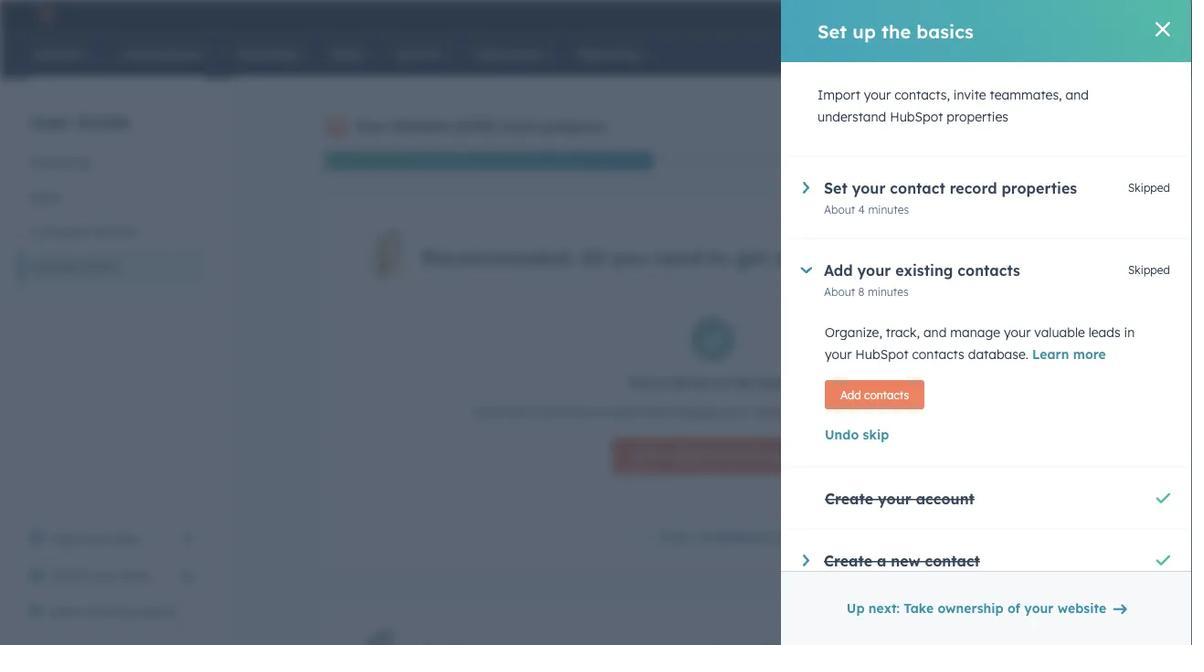 Task type: locate. For each thing, give the bounding box(es) containing it.
1 vertical spatial website
[[29, 259, 78, 275]]

0 vertical spatial tools
[[502, 117, 538, 135]]

0 vertical spatial add
[[824, 261, 853, 280]]

properties down invite
[[947, 109, 1009, 125]]

notifications image
[[1027, 8, 1043, 25]]

set up the basics dialog
[[781, 0, 1193, 645]]

upgrade image
[[858, 8, 875, 24]]

about
[[824, 202, 856, 216], [824, 285, 856, 298]]

started
[[773, 244, 845, 269]]

your
[[864, 87, 891, 103], [852, 179, 886, 197], [858, 261, 891, 280], [1004, 324, 1031, 340], [825, 346, 852, 362], [723, 404, 750, 420], [878, 490, 912, 508], [84, 531, 111, 547], [90, 567, 117, 583], [1025, 600, 1054, 616]]

1 about from the top
[[824, 202, 856, 216]]

create your account
[[825, 490, 975, 508]]

2 link opens in a new window image from the top
[[181, 533, 194, 546]]

0 vertical spatial set
[[818, 20, 847, 42]]

Search HubSpot search field
[[936, 38, 1160, 69]]

(cms) down great job! continue to build and manage your website with website (cms) tools.
[[722, 448, 759, 464]]

website for next:
[[670, 448, 719, 464]]

2 about from the top
[[824, 285, 856, 298]]

0 vertical spatial create
[[825, 490, 874, 508]]

track,
[[886, 324, 920, 340]]

contacts
[[958, 261, 1021, 280], [912, 346, 965, 362], [865, 388, 909, 402]]

contact right new
[[925, 552, 980, 570]]

invite your team button
[[18, 557, 205, 594]]

the right on
[[734, 375, 754, 391]]

set left the up
[[818, 20, 847, 42]]

hubspot
[[890, 109, 943, 125], [856, 346, 909, 362]]

0 vertical spatial contact
[[890, 179, 946, 197]]

contacts up skip
[[865, 388, 909, 402]]

0 horizontal spatial and
[[642, 404, 666, 420]]

0 vertical spatial manage
[[951, 324, 1001, 340]]

help image
[[966, 8, 982, 25]]

caret image right the get
[[801, 267, 813, 273]]

website right next:
[[670, 448, 719, 464]]

contact inside set your contact record properties about 4 minutes
[[890, 179, 946, 197]]

guide
[[76, 110, 130, 133]]

the right the up
[[882, 20, 911, 42]]

website
[[392, 117, 450, 135], [29, 259, 78, 275], [670, 448, 719, 464]]

create left the a
[[824, 552, 873, 570]]

database.
[[968, 346, 1029, 362]]

the
[[882, 20, 911, 42], [734, 375, 754, 391]]

self
[[1085, 7, 1106, 22]]

website left with
[[753, 404, 800, 420]]

self made menu
[[853, 0, 1171, 29]]

set right caret image
[[824, 179, 848, 197]]

ownership
[[938, 600, 1004, 616]]

contacts right existing
[[958, 261, 1021, 280]]

your left plan
[[84, 531, 111, 547]]

add up undo skip
[[841, 388, 861, 402]]

link opens in a new window image
[[181, 528, 194, 550], [181, 533, 194, 546]]

(cms) inside button
[[722, 448, 759, 464]]

help button
[[958, 0, 989, 29]]

0 vertical spatial the
[[882, 20, 911, 42]]

teammates,
[[990, 87, 1062, 103]]

minutes
[[868, 202, 909, 216], [868, 285, 909, 298]]

0 vertical spatial properties
[[947, 109, 1009, 125]]

website right of
[[1058, 600, 1107, 616]]

0 vertical spatial minutes
[[868, 202, 909, 216]]

website down customer
[[29, 259, 78, 275]]

your up understand
[[864, 87, 891, 103]]

hubspot down track,
[[856, 346, 909, 362]]

1 vertical spatial hubspot
[[856, 346, 909, 362]]

undo skip button
[[825, 424, 1149, 446]]

about left 8
[[824, 285, 856, 298]]

2 vertical spatial website
[[670, 448, 719, 464]]

1 vertical spatial the
[[734, 375, 754, 391]]

minutes right 4
[[868, 202, 909, 216]]

1 horizontal spatial and
[[924, 324, 947, 340]]

1 vertical spatial properties
[[1002, 179, 1078, 197]]

marketing
[[29, 154, 90, 170]]

1 vertical spatial contacts
[[912, 346, 965, 362]]

set
[[818, 20, 847, 42], [824, 179, 848, 197]]

website right your
[[392, 117, 450, 135]]

0 vertical spatial basics
[[917, 20, 974, 42]]

manage down the set
[[669, 404, 719, 420]]

up
[[847, 600, 865, 616]]

0 horizontal spatial to
[[593, 404, 606, 420]]

2 vertical spatial and
[[642, 404, 666, 420]]

the inside set up the basics dialog
[[882, 20, 911, 42]]

made
[[1110, 7, 1141, 22]]

next: website (cms) tools button
[[612, 438, 814, 474]]

tools up your website (cms) tools progress progress bar
[[502, 117, 538, 135]]

continue
[[536, 404, 590, 420]]

1 horizontal spatial website
[[392, 117, 450, 135]]

0 horizontal spatial website
[[753, 404, 800, 420]]

skipped
[[1129, 181, 1171, 195], [1129, 263, 1171, 277]]

(cms)
[[455, 117, 498, 135], [81, 259, 117, 275], [882, 404, 918, 420], [722, 448, 759, 464]]

1 vertical spatial add
[[841, 388, 861, 402]]

undo
[[825, 427, 859, 443]]

to left the get
[[708, 244, 729, 269]]

your up 8
[[858, 261, 891, 280]]

1 vertical spatial set
[[824, 179, 848, 197]]

show
[[660, 529, 695, 545]]

tools inside button
[[762, 448, 791, 464]]

0 vertical spatial and
[[1066, 87, 1089, 103]]

manage up database.
[[951, 324, 1001, 340]]

1 vertical spatial tools
[[762, 448, 791, 464]]

add up organize,
[[824, 261, 853, 280]]

and down search hubspot search box
[[1066, 87, 1089, 103]]

basics
[[917, 20, 974, 42], [758, 375, 798, 391]]

your down organize,
[[825, 346, 852, 362]]

website for your
[[392, 117, 450, 135]]

contacts inside button
[[865, 388, 909, 402]]

1 vertical spatial skipped
[[1129, 263, 1171, 277]]

0 vertical spatial skipped
[[1129, 181, 1171, 195]]

0 horizontal spatial manage
[[669, 404, 719, 420]]

0 horizontal spatial basics
[[758, 375, 798, 391]]

(cms) down customer service "button"
[[81, 259, 117, 275]]

1 vertical spatial and
[[924, 324, 947, 340]]

2 vertical spatial contacts
[[865, 388, 909, 402]]

contact left the record
[[890, 179, 946, 197]]

caret image
[[801, 267, 813, 273], [803, 555, 810, 566]]

marketplaces button
[[916, 0, 955, 29]]

manage
[[951, 324, 1001, 340], [669, 404, 719, 420]]

4
[[859, 202, 865, 216]]

organize, track, and manage your valuable leads in your hubspot contacts database.
[[825, 324, 1135, 362]]

website (cms) button
[[18, 249, 205, 284]]

properties inside import your contacts, invite teammates, and understand hubspot properties
[[947, 109, 1009, 125]]

1 vertical spatial create
[[824, 552, 873, 570]]

1 horizontal spatial manage
[[951, 324, 1001, 340]]

tools for next: website (cms) tools
[[762, 448, 791, 464]]

your up 4
[[852, 179, 886, 197]]

start
[[51, 604, 81, 620]]

next: website (cms) tools
[[635, 448, 791, 464]]

your website (cms) tools progress progress bar
[[325, 152, 654, 170]]

hubspot link
[[22, 4, 69, 26]]

hubspot inside organize, track, and manage your valuable leads in your hubspot contacts database.
[[856, 346, 909, 362]]

0 vertical spatial contacts
[[958, 261, 1021, 280]]

0 horizontal spatial tools
[[502, 117, 538, 135]]

hubspot down contacts,
[[890, 109, 943, 125]]

2 skipped from the top
[[1129, 263, 1171, 277]]

your down on
[[723, 404, 750, 420]]

website inside button
[[29, 259, 78, 275]]

great job! continue to build and manage your website with website (cms) tools.
[[473, 404, 954, 420]]

user
[[29, 110, 71, 133]]

1 vertical spatial to
[[593, 404, 606, 420]]

plan
[[114, 531, 140, 547]]

properties down 45%
[[1002, 179, 1078, 197]]

0 vertical spatial hubspot
[[890, 109, 943, 125]]

up next: take ownership of your website
[[847, 600, 1107, 616]]

2 horizontal spatial and
[[1066, 87, 1089, 103]]

1 horizontal spatial website
[[832, 404, 878, 420]]

tools
[[502, 117, 538, 135], [762, 448, 791, 464]]

0 vertical spatial about
[[824, 202, 856, 216]]

show completed (1) button
[[640, 526, 786, 550]]

completed
[[698, 529, 766, 545]]

1 horizontal spatial basics
[[917, 20, 974, 42]]

and down you're
[[642, 404, 666, 420]]

2 horizontal spatial website
[[1058, 600, 1107, 616]]

1 horizontal spatial to
[[708, 244, 729, 269]]

1 skipped from the top
[[1129, 181, 1171, 195]]

invite your team
[[51, 567, 152, 583]]

set your contact record properties about 4 minutes
[[824, 179, 1078, 216]]

1 horizontal spatial tools
[[762, 448, 791, 464]]

on
[[714, 375, 730, 391]]

(cms) inside button
[[81, 259, 117, 275]]

add inside add your existing contacts about 8 minutes
[[824, 261, 853, 280]]

about left 4
[[824, 202, 856, 216]]

skip
[[863, 427, 889, 443]]

your inside set your contact record properties about 4 minutes
[[852, 179, 886, 197]]

1 vertical spatial caret image
[[803, 555, 810, 566]]

and right track,
[[924, 324, 947, 340]]

1 link opens in a new window image from the top
[[181, 528, 194, 550]]

2 horizontal spatial website
[[670, 448, 719, 464]]

user guide
[[29, 110, 130, 133]]

and inside import your contacts, invite teammates, and understand hubspot properties
[[1066, 87, 1089, 103]]

caret image
[[803, 182, 810, 194]]

great
[[473, 404, 507, 420]]

create for create your account
[[825, 490, 874, 508]]

website inside button
[[670, 448, 719, 464]]

calling icon button
[[882, 3, 913, 27]]

1 vertical spatial minutes
[[868, 285, 909, 298]]

of
[[1008, 600, 1021, 616]]

set
[[691, 375, 710, 391]]

invite
[[954, 87, 987, 103]]

0 vertical spatial website
[[392, 117, 450, 135]]

add for contacts
[[841, 388, 861, 402]]

calling icon image
[[889, 7, 905, 24]]

45%
[[1070, 152, 1102, 170]]

upgrade link
[[855, 5, 878, 24]]

1 vertical spatial about
[[824, 285, 856, 298]]

your left the "account"
[[878, 490, 912, 508]]

1 horizontal spatial the
[[882, 20, 911, 42]]

ruby anderson image
[[1065, 6, 1082, 23]]

search button
[[1145, 38, 1176, 69]]

tools down great job! continue to build and manage your website with website (cms) tools.
[[762, 448, 791, 464]]

0 horizontal spatial website
[[29, 259, 78, 275]]

basics inside dialog
[[917, 20, 974, 42]]

set inside set your contact record properties about 4 minutes
[[824, 179, 848, 197]]

minutes right 8
[[868, 285, 909, 298]]

create down undo
[[825, 490, 874, 508]]

contacts down track,
[[912, 346, 965, 362]]

caret image left the a
[[803, 555, 810, 566]]

add
[[824, 261, 853, 280], [841, 388, 861, 402]]

leads
[[1089, 324, 1121, 340]]

add inside button
[[841, 388, 861, 402]]

website up undo skip
[[832, 404, 878, 420]]

organize,
[[825, 324, 883, 340]]

to left build
[[593, 404, 606, 420]]

and
[[1066, 87, 1089, 103], [924, 324, 947, 340], [642, 404, 666, 420]]



Task type: vqa. For each thing, say whether or not it's contained in the screenshot.
Task Status: Not completed IMAGE in the bottom of the page
no



Task type: describe. For each thing, give the bounding box(es) containing it.
set for set your contact record properties about 4 minutes
[[824, 179, 848, 197]]

your inside add your existing contacts about 8 minutes
[[858, 261, 891, 280]]

add your existing contacts about 8 minutes
[[824, 261, 1021, 298]]

team
[[120, 567, 152, 583]]

close image
[[1156, 22, 1171, 37]]

(1)
[[770, 529, 786, 545]]

tools for your website (cms) tools progress
[[502, 117, 538, 135]]

website (cms)
[[29, 259, 117, 275]]

1 vertical spatial contact
[[925, 552, 980, 570]]

overview
[[85, 604, 139, 620]]

get
[[735, 244, 767, 269]]

up next: take ownership of your website button
[[835, 590, 1139, 627]]

create a new contact button
[[803, 552, 980, 570]]

you're
[[628, 375, 668, 391]]

marketing button
[[18, 145, 205, 180]]

you
[[611, 244, 648, 269]]

skipped for add your existing contacts
[[1129, 263, 1171, 277]]

in
[[1125, 324, 1135, 340]]

learn
[[1033, 346, 1069, 362]]

tools.
[[921, 404, 954, 420]]

contacts inside add your existing contacts about 8 minutes
[[958, 261, 1021, 280]]

need
[[654, 244, 703, 269]]

learn more
[[1033, 346, 1106, 362]]

8
[[859, 285, 865, 298]]

all
[[580, 244, 605, 269]]

import your contacts, invite teammates, and understand hubspot properties
[[818, 87, 1089, 125]]

your up database.
[[1004, 324, 1031, 340]]

undo skip
[[825, 427, 889, 443]]

1 vertical spatial manage
[[669, 404, 719, 420]]

minutes inside add your existing contacts about 8 minutes
[[868, 285, 909, 298]]

self made button
[[1054, 0, 1169, 29]]

more
[[1073, 346, 1106, 362]]

progress
[[542, 117, 606, 135]]

your inside import your contacts, invite teammates, and understand hubspot properties
[[864, 87, 891, 103]]

customer
[[29, 224, 88, 240]]

take
[[904, 600, 934, 616]]

0 vertical spatial to
[[708, 244, 729, 269]]

add contacts button
[[825, 380, 925, 409]]

valuable
[[1035, 324, 1085, 340]]

and inside organize, track, and manage your valuable leads in your hubspot contacts database.
[[924, 324, 947, 340]]

contacts,
[[895, 87, 950, 103]]

new
[[891, 552, 921, 570]]

start overview demo
[[51, 604, 177, 620]]

skipped for set your contact record properties
[[1129, 181, 1171, 195]]

recommended: all you need to get started
[[422, 244, 845, 269]]

account
[[916, 490, 975, 508]]

your website (cms) tools progress
[[354, 117, 606, 135]]

view
[[51, 531, 80, 547]]

and for great job! continue to build and manage your website with website (cms) tools.
[[642, 404, 666, 420]]

(cms) up your website (cms) tools progress progress bar
[[455, 117, 498, 135]]

caret image inside create a new contact dropdown button
[[803, 555, 810, 566]]

invite
[[51, 567, 86, 583]]

(cms) down add contacts
[[882, 404, 918, 420]]

settings image
[[996, 8, 1013, 24]]

create for create a new contact
[[824, 552, 873, 570]]

learn more button
[[1033, 344, 1106, 366]]

record
[[950, 179, 997, 197]]

a
[[877, 552, 887, 570]]

and for import your contacts, invite teammates, and understand hubspot properties
[[1066, 87, 1089, 103]]

build
[[609, 404, 639, 420]]

set up the basics
[[818, 20, 974, 42]]

with
[[803, 404, 828, 420]]

you're all set on the basics
[[628, 375, 798, 391]]

0 horizontal spatial the
[[734, 375, 754, 391]]

sales
[[29, 189, 61, 205]]

minutes inside set your contact record properties about 4 minutes
[[868, 202, 909, 216]]

all
[[672, 375, 687, 391]]

user guide views element
[[18, 79, 205, 284]]

marketplaces image
[[927, 8, 944, 25]]

recommended:
[[422, 244, 574, 269]]

hubspot image
[[33, 4, 55, 26]]

next:
[[635, 448, 667, 464]]

your right of
[[1025, 600, 1054, 616]]

view your plan link
[[18, 521, 205, 557]]

settings link
[[993, 5, 1016, 24]]

hubspot inside import your contacts, invite teammates, and understand hubspot properties
[[890, 109, 943, 125]]

set for set up the basics
[[818, 20, 847, 42]]

understand
[[818, 109, 887, 125]]

show completed (1)
[[660, 529, 786, 545]]

existing
[[896, 261, 954, 280]]

self made
[[1085, 7, 1141, 22]]

sales button
[[18, 180, 205, 215]]

manage inside organize, track, and manage your valuable leads in your hubspot contacts database.
[[951, 324, 1001, 340]]

job!
[[511, 404, 532, 420]]

view your plan
[[51, 531, 140, 547]]

about inside add your existing contacts about 8 minutes
[[824, 285, 856, 298]]

add contacts
[[841, 388, 909, 402]]

contacts inside organize, track, and manage your valuable leads in your hubspot contacts database.
[[912, 346, 965, 362]]

import
[[818, 87, 861, 103]]

1 vertical spatial basics
[[758, 375, 798, 391]]

0 vertical spatial caret image
[[801, 267, 813, 273]]

about inside set your contact record properties about 4 minutes
[[824, 202, 856, 216]]

your left the team
[[90, 567, 117, 583]]

create a new contact
[[824, 552, 980, 570]]

search image
[[1154, 48, 1167, 60]]

start overview demo link
[[18, 594, 205, 631]]

notifications button
[[1020, 0, 1051, 29]]

website inside button
[[1058, 600, 1107, 616]]

next:
[[869, 600, 900, 616]]

customer service
[[29, 224, 136, 240]]

customer service button
[[18, 215, 205, 249]]

demo
[[142, 604, 177, 620]]

properties inside set your contact record properties about 4 minutes
[[1002, 179, 1078, 197]]

add for your
[[824, 261, 853, 280]]

service
[[91, 224, 136, 240]]



